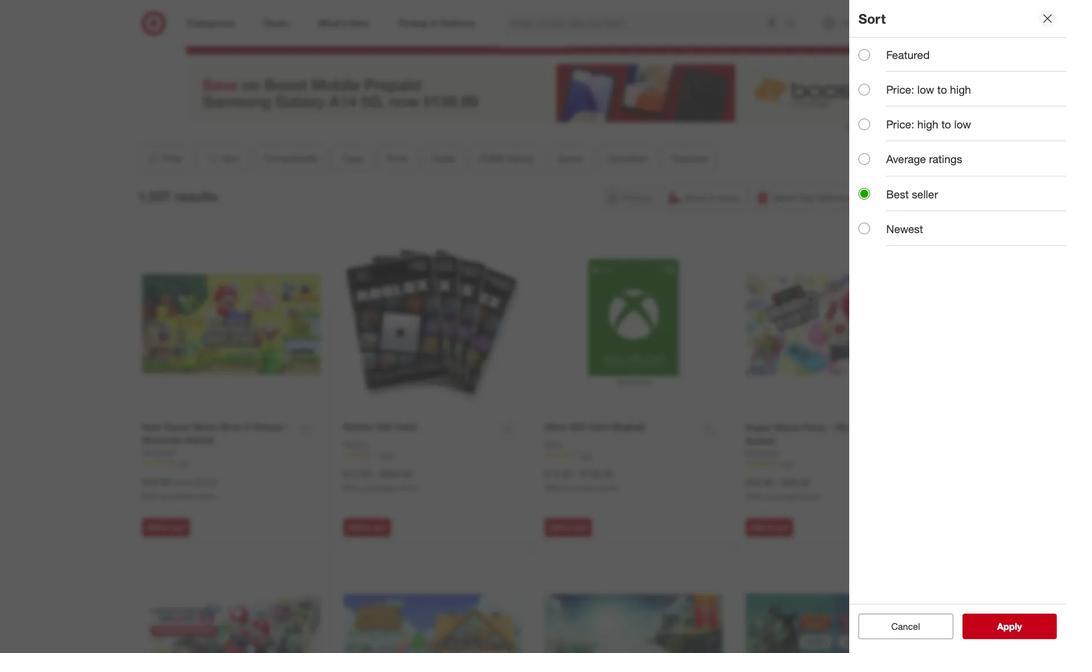 Task type: vqa. For each thing, say whether or not it's contained in the screenshot.
Add associated with Xbox Gift Card (Digital)
yes



Task type: locate. For each thing, give the bounding box(es) containing it.
genre button
[[548, 146, 593, 171]]

online inside '$15.00 - $100.00 when purchased online'
[[599, 483, 618, 492]]

high down price: low to high
[[918, 118, 939, 131]]

0 horizontal spatial sort
[[222, 153, 240, 164]]

add to cart button for new super mario bros u deluxe - nintendo switch
[[142, 518, 190, 537]]

roblox
[[343, 421, 374, 433], [343, 439, 369, 449]]

nintendo
[[835, 422, 875, 433], [142, 434, 182, 446], [142, 447, 175, 457], [746, 448, 779, 458]]

when inside $49.99 msrp $59.99 when purchased online
[[142, 491, 160, 500]]

switch
[[185, 434, 215, 446], [746, 435, 776, 446]]

1 horizontal spatial featured
[[887, 48, 930, 61]]

when for super mario party - nintendo switch
[[746, 492, 764, 501]]

gift
[[377, 421, 392, 433], [569, 421, 585, 433]]

1 add to cart from the left
[[147, 523, 184, 531]]

super mario party - nintendo switch
[[746, 422, 875, 446]]

cart for super mario party - nintendo switch
[[775, 523, 788, 531]]

add for super mario party - nintendo switch
[[751, 523, 764, 531]]

1 vertical spatial price:
[[887, 118, 915, 131]]

add
[[147, 523, 160, 531], [348, 523, 362, 531], [550, 523, 563, 531], [751, 523, 764, 531]]

super mario party - nintendo switch image
[[746, 236, 925, 414], [746, 236, 925, 414]]

price: up the average
[[887, 118, 915, 131]]

shipping
[[885, 192, 921, 204]]

average
[[887, 152, 926, 166]]

1 gift from the left
[[377, 421, 392, 433]]

1 add to cart button from the left
[[142, 518, 190, 537]]

1,557
[[138, 188, 171, 204]]

2 card from the left
[[588, 421, 609, 433]]

when for xbox gift card (digital)
[[545, 483, 563, 492]]

esrb rating button
[[470, 146, 543, 171]]

cart for roblox gift card
[[372, 523, 386, 531]]

when inside "$49.99 - $59.99 when purchased online"
[[746, 492, 764, 501]]

1 horizontal spatial gift
[[569, 421, 585, 433]]

high
[[950, 83, 971, 96], [918, 118, 939, 131]]

card
[[395, 421, 416, 433], [588, 421, 609, 433]]

1 card from the left
[[395, 421, 416, 433]]

0 vertical spatial featured
[[887, 48, 930, 61]]

1 horizontal spatial card
[[588, 421, 609, 433]]

add to cart
[[147, 523, 184, 531], [348, 523, 386, 531], [550, 523, 587, 531], [751, 523, 788, 531]]

price: up 'price: high to low'
[[887, 83, 915, 96]]

mario inside new super mario bros u deluxe - nintendo switch
[[193, 421, 218, 433]]

price:
[[887, 83, 915, 96], [887, 118, 915, 131]]

add for new super mario bros u deluxe - nintendo switch
[[147, 523, 160, 531]]

nintendo link up "$49.99 - $59.99 when purchased online"
[[746, 447, 779, 459]]

learn
[[499, 32, 533, 49]]

None radio
[[859, 84, 870, 95], [859, 118, 870, 130], [859, 153, 870, 165], [859, 223, 870, 234], [859, 84, 870, 95], [859, 118, 870, 130], [859, 153, 870, 165], [859, 223, 870, 234]]

- for xbox gift card (digital)
[[575, 468, 578, 479]]

price: for price: high to low
[[887, 118, 915, 131]]

None radio
[[859, 49, 870, 60], [859, 188, 870, 200], [859, 49, 870, 60], [859, 188, 870, 200]]

online for super
[[801, 492, 819, 501]]

2 add to cart button from the left
[[343, 518, 391, 537]]

add to cart down $10.00 - $200.00 when purchased online
[[348, 523, 386, 531]]

add for xbox gift card (digital)
[[550, 523, 563, 531]]

$59.99 right msrp
[[193, 477, 217, 487]]

pickup button
[[601, 185, 658, 210]]

xbox for xbox gift card (digital)
[[545, 421, 567, 433]]

when inside '$15.00 - $100.00 when purchased online'
[[545, 483, 563, 492]]

to for xbox gift card (digital)
[[565, 523, 572, 531]]

mario kart 8 deluxe: booster course pass - nintendo switch (digital) image
[[142, 555, 320, 653], [142, 555, 320, 653]]

online down 549 link
[[197, 491, 215, 500]]

cart for xbox gift card (digital)
[[573, 523, 587, 531]]

switch inside super mario party - nintendo switch
[[746, 435, 776, 446]]

card for xbox
[[588, 421, 609, 433]]

0 vertical spatial sort
[[859, 10, 886, 26]]

sponsored
[[846, 122, 880, 131]]

purchased inside "$49.99 - $59.99 when purchased online"
[[766, 492, 799, 501]]

low
[[918, 83, 935, 96], [955, 118, 971, 131]]

add to cart button down '$15.00 - $100.00 when purchased online'
[[545, 518, 592, 537]]

0 horizontal spatial gift
[[377, 421, 392, 433]]

$49.99
[[142, 476, 170, 487], [746, 476, 774, 488]]

card left (digital)
[[588, 421, 609, 433]]

1 vertical spatial low
[[955, 118, 971, 131]]

0 vertical spatial xbox
[[545, 421, 567, 433]]

nintendo inside super mario party - nintendo switch
[[835, 422, 875, 433]]

What can we help you find? suggestions appear below search field
[[504, 10, 788, 36]]

0 vertical spatial high
[[950, 83, 971, 96]]

add for roblox gift card
[[348, 523, 362, 531]]

online inside "$49.99 - $59.99 when purchased online"
[[801, 492, 819, 501]]

in
[[709, 192, 716, 204]]

msrp
[[172, 477, 190, 487]]

to
[[938, 83, 947, 96], [942, 118, 952, 131], [162, 523, 169, 531], [364, 523, 370, 531], [565, 523, 572, 531], [766, 523, 773, 531]]

super mario party - nintendo switch link
[[746, 421, 897, 447]]

0 horizontal spatial card
[[395, 421, 416, 433]]

price: high to low
[[887, 118, 971, 131]]

xbox gift card (digital) link
[[545, 420, 646, 434]]

online
[[398, 483, 417, 492], [599, 483, 618, 492], [197, 491, 215, 500], [801, 492, 819, 501]]

cart down "$49.99 - $59.99 when purchased online"
[[775, 523, 788, 531]]

1 horizontal spatial nintendo link
[[746, 447, 779, 459]]

deals
[[432, 153, 456, 164]]

4 cart from the left
[[775, 523, 788, 531]]

mario left bros
[[193, 421, 218, 433]]

add to cart for super mario party - nintendo switch
[[751, 523, 788, 531]]

3 add from the left
[[550, 523, 563, 531]]

esrb rating
[[480, 153, 534, 164]]

3 add to cart from the left
[[550, 523, 587, 531]]

when for roblox gift card
[[343, 483, 361, 492]]

4 add from the left
[[751, 523, 764, 531]]

2 add from the left
[[348, 523, 362, 531]]

pokemon scarlet/violet expansion pass: the hidden treasure of area zero - nintendo switch (digital) image
[[746, 555, 925, 653], [746, 555, 925, 653]]

new
[[142, 421, 162, 433]]

1 horizontal spatial switch
[[746, 435, 776, 446]]

purchased inside '$15.00 - $100.00 when purchased online'
[[564, 483, 598, 492]]

$59.99 inside "$49.99 - $59.99 when purchased online"
[[782, 476, 810, 488]]

1 vertical spatial sort
[[222, 153, 240, 164]]

card up 1387 link
[[395, 421, 416, 433]]

4 add to cart button from the left
[[746, 518, 793, 537]]

0 horizontal spatial low
[[918, 83, 935, 96]]

- inside $10.00 - $200.00 when purchased online
[[374, 468, 377, 479]]

online down $100.00 at bottom right
[[599, 483, 618, 492]]

add to cart button down "$49.99 - $59.99 when purchased online"
[[746, 518, 793, 537]]

online for roblox
[[398, 483, 417, 492]]

$59.99 for -
[[782, 476, 810, 488]]

0 horizontal spatial featured
[[672, 153, 709, 164]]

shipping button
[[863, 185, 929, 210]]

$59.99 inside $49.99 msrp $59.99 when purchased online
[[193, 477, 217, 487]]

-
[[286, 421, 290, 433], [829, 422, 833, 433], [374, 468, 377, 479], [575, 468, 578, 479], [776, 476, 780, 488]]

1387 link
[[343, 450, 521, 461]]

online inside $49.99 msrp $59.99 when purchased online
[[197, 491, 215, 500]]

nintendo link down new
[[142, 447, 175, 458]]

purchased down msrp
[[162, 491, 195, 500]]

$59.99
[[782, 476, 810, 488], [193, 477, 217, 487]]

- for roblox gift card
[[374, 468, 377, 479]]

add to cart button for super mario party - nintendo switch
[[746, 518, 793, 537]]

when
[[343, 483, 361, 492], [545, 483, 563, 492], [142, 491, 160, 500], [746, 492, 764, 501]]

2 xbox from the top
[[545, 439, 563, 449]]

new super mario bros u deluxe - nintendo switch image
[[142, 236, 320, 414], [142, 236, 320, 414]]

learn more
[[499, 32, 568, 49]]

to up ratings
[[942, 118, 952, 131]]

1 roblox from the top
[[343, 421, 374, 433]]

549 link
[[142, 458, 320, 469]]

price: for price: low to high
[[887, 83, 915, 96]]

4 add to cart from the left
[[751, 523, 788, 531]]

price: low to high
[[887, 83, 971, 96]]

purchased inside $49.99 msrp $59.99 when purchased online
[[162, 491, 195, 500]]

0 horizontal spatial super
[[164, 421, 190, 433]]

add down $10.00 - $200.00 when purchased online
[[348, 523, 362, 531]]

mario left party
[[775, 422, 800, 433]]

low up ratings
[[955, 118, 971, 131]]

1 cart from the left
[[171, 523, 184, 531]]

0 vertical spatial roblox
[[343, 421, 374, 433]]

- inside "$49.99 - $59.99 when purchased online"
[[776, 476, 780, 488]]

when for new super mario bros u deluxe - nintendo switch
[[142, 491, 160, 500]]

purchased down $100.00 at bottom right
[[564, 483, 598, 492]]

- inside '$15.00 - $100.00 when purchased online'
[[575, 468, 578, 479]]

to down $10.00 - $200.00 when purchased online
[[364, 523, 370, 531]]

add down "$49.99 - $59.99 when purchased online"
[[751, 523, 764, 531]]

advertisement region
[[186, 64, 880, 122]]

online down 304 link
[[801, 492, 819, 501]]

add to cart down "$49.99 - $59.99 when purchased online"
[[751, 523, 788, 531]]

purchased down the 304
[[766, 492, 799, 501]]

549
[[178, 459, 189, 468]]

gift for roblox
[[377, 421, 392, 433]]

304
[[782, 460, 793, 468]]

$49.99 inside $49.99 msrp $59.99 when purchased online
[[142, 476, 170, 487]]

to down '$15.00 - $100.00 when purchased online'
[[565, 523, 572, 531]]

0 horizontal spatial $49.99
[[142, 476, 170, 487]]

$49.99 - $59.99 when purchased online
[[746, 476, 819, 501]]

compatibility button
[[254, 146, 329, 171]]

add to cart down $49.99 msrp $59.99 when purchased online
[[147, 523, 184, 531]]

sort inside "button"
[[222, 153, 240, 164]]

0 horizontal spatial $59.99
[[193, 477, 217, 487]]

cart
[[171, 523, 184, 531], [372, 523, 386, 531], [573, 523, 587, 531], [775, 523, 788, 531]]

super left party
[[746, 422, 772, 433]]

xbox up xbox link
[[545, 421, 567, 433]]

add to cart down '$15.00 - $100.00 when purchased online'
[[550, 523, 587, 531]]

to down "$49.99 - $59.99 when purchased online"
[[766, 523, 773, 531]]

1 vertical spatial roblox
[[343, 439, 369, 449]]

super
[[164, 421, 190, 433], [746, 422, 772, 433]]

3 add to cart button from the left
[[545, 518, 592, 537]]

animal crossing: new horizons happy home paradise game add-on - nintendo switch (digital) image
[[343, 555, 521, 653], [343, 555, 521, 653]]

roblox up roblox 'link'
[[343, 421, 374, 433]]

2 cart from the left
[[372, 523, 386, 531]]

xbox up $15.00
[[545, 439, 563, 449]]

1 horizontal spatial $49.99
[[746, 476, 774, 488]]

featured up price: low to high
[[887, 48, 930, 61]]

2 add to cart from the left
[[348, 523, 386, 531]]

online for new
[[197, 491, 215, 500]]

super inside new super mario bros u deluxe - nintendo switch
[[164, 421, 190, 433]]

cart down '$15.00 - $100.00 when purchased online'
[[573, 523, 587, 531]]

deluxe
[[253, 421, 284, 433]]

low up 'price: high to low'
[[918, 83, 935, 96]]

526 link
[[545, 450, 723, 461]]

to for super mario party - nintendo switch
[[766, 523, 773, 531]]

nintendo link for new super mario bros u deluxe - nintendo switch
[[142, 447, 175, 458]]

0 vertical spatial price:
[[887, 83, 915, 96]]

purchased down $200.00
[[363, 483, 396, 492]]

add to cart button down $49.99 msrp $59.99 when purchased online
[[142, 518, 190, 537]]

1 price: from the top
[[887, 83, 915, 96]]

more
[[537, 32, 568, 49]]

- inside new super mario bros u deluxe - nintendo switch
[[286, 421, 290, 433]]

add to cart button for xbox gift card (digital)
[[545, 518, 592, 537]]

0 horizontal spatial switch
[[185, 434, 215, 446]]

day
[[799, 192, 815, 204]]

switch up "$49.99 - $59.99 when purchased online"
[[746, 435, 776, 446]]

0 horizontal spatial mario
[[193, 421, 218, 433]]

1 xbox from the top
[[545, 421, 567, 433]]

2 roblox from the top
[[343, 439, 369, 449]]

gift up 1387
[[377, 421, 392, 433]]

1 horizontal spatial $59.99
[[782, 476, 810, 488]]

cart down $49.99 msrp $59.99 when purchased online
[[171, 523, 184, 531]]

purchased inside $10.00 - $200.00 when purchased online
[[363, 483, 396, 492]]

to down $49.99 msrp $59.99 when purchased online
[[162, 523, 169, 531]]

sort dialog
[[850, 0, 1067, 653]]

super right new
[[164, 421, 190, 433]]

online inside $10.00 - $200.00 when purchased online
[[398, 483, 417, 492]]

1 horizontal spatial mario
[[775, 422, 800, 433]]

xbox for xbox
[[545, 439, 563, 449]]

when inside $10.00 - $200.00 when purchased online
[[343, 483, 361, 492]]

1 horizontal spatial sort
[[859, 10, 886, 26]]

gift up 526
[[569, 421, 585, 433]]

2 gift from the left
[[569, 421, 585, 433]]

add down $49.99 msrp $59.99 when purchased online
[[147, 523, 160, 531]]

cart down $10.00 - $200.00 when purchased online
[[372, 523, 386, 531]]

featured up shop
[[672, 153, 709, 164]]

add down '$15.00 - $100.00 when purchased online'
[[550, 523, 563, 531]]

1 vertical spatial featured
[[672, 153, 709, 164]]

online down $200.00
[[398, 483, 417, 492]]

2 price: from the top
[[887, 118, 915, 131]]

cart for new super mario bros u deluxe - nintendo switch
[[171, 523, 184, 531]]

switch up "549"
[[185, 434, 215, 446]]

high up 'price: high to low'
[[950, 83, 971, 96]]

$49.99 inside "$49.99 - $59.99 when purchased online"
[[746, 476, 774, 488]]

1 horizontal spatial super
[[746, 422, 772, 433]]

same day delivery
[[773, 192, 851, 204]]

type button
[[333, 146, 373, 171]]

1 vertical spatial xbox
[[545, 439, 563, 449]]

1 add from the left
[[147, 523, 160, 531]]

mario
[[193, 421, 218, 433], [775, 422, 800, 433]]

sort
[[859, 10, 886, 26], [222, 153, 240, 164]]

super inside super mario party - nintendo switch
[[746, 422, 772, 433]]

featured
[[887, 48, 930, 61], [672, 153, 709, 164]]

add to cart button down $10.00 - $200.00 when purchased online
[[343, 518, 391, 537]]

0 horizontal spatial nintendo link
[[142, 447, 175, 458]]

roblox up $10.00 at the left
[[343, 439, 369, 449]]

0 horizontal spatial high
[[918, 118, 939, 131]]

add to cart button
[[142, 518, 190, 537], [343, 518, 391, 537], [545, 518, 592, 537], [746, 518, 793, 537]]

$59.99 down the 304
[[782, 476, 810, 488]]

the legend of zelda: tears of the kingdom - nintendo switch image
[[545, 555, 723, 653], [545, 555, 723, 653]]

store
[[718, 192, 739, 204]]

xbox gift card (digital) image
[[545, 236, 723, 414], [545, 236, 723, 414]]

3 cart from the left
[[573, 523, 587, 531]]



Task type: describe. For each thing, give the bounding box(es) containing it.
$10.00 - $200.00 when purchased online
[[343, 468, 417, 492]]

results
[[175, 188, 218, 204]]

roblox gift card image
[[343, 236, 521, 414]]

$15.00
[[545, 468, 572, 479]]

304 link
[[746, 459, 925, 469]]

nintendo inside new super mario bros u deluxe - nintendo switch
[[142, 434, 182, 446]]

best seller
[[887, 187, 938, 200]]

add to cart for xbox gift card (digital)
[[550, 523, 587, 531]]

featured inside sort dialog
[[887, 48, 930, 61]]

$10.00
[[343, 468, 371, 479]]

filter button
[[138, 146, 192, 171]]

- for super mario party - nintendo switch
[[776, 476, 780, 488]]

purchased for super
[[766, 492, 799, 501]]

featured inside button
[[672, 153, 709, 164]]

sort inside dialog
[[859, 10, 886, 26]]

pickup
[[623, 192, 651, 204]]

$49.99 for -
[[746, 476, 774, 488]]

new super mario bros u deluxe - nintendo switch link
[[142, 420, 293, 447]]

1 horizontal spatial low
[[955, 118, 971, 131]]

party
[[803, 422, 826, 433]]

apply
[[998, 621, 1022, 632]]

$15.00 - $100.00 when purchased online
[[545, 468, 618, 492]]

purchased for xbox
[[564, 483, 598, 492]]

xbox link
[[545, 439, 563, 450]]

sort button
[[196, 146, 250, 171]]

roblox gift card link
[[343, 420, 416, 434]]

$49.99 msrp $59.99 when purchased online
[[142, 476, 217, 500]]

price button
[[377, 146, 418, 171]]

cancel
[[892, 621, 921, 632]]

digital
[[428, 4, 464, 21]]

featured button
[[662, 146, 719, 171]]

(digital)
[[612, 421, 646, 433]]

search
[[780, 18, 808, 30]]

card for roblox
[[395, 421, 416, 433]]

roblox for roblox
[[343, 439, 369, 449]]

cancel button
[[859, 614, 953, 639]]

purchased for roblox
[[363, 483, 396, 492]]

apply button
[[963, 614, 1057, 639]]

xbox gift card (digital)
[[545, 421, 646, 433]]

purchased for new
[[162, 491, 195, 500]]

to for roblox gift card
[[364, 523, 370, 531]]

downloads
[[468, 4, 534, 21]]

add to cart for roblox gift card
[[348, 523, 386, 531]]

$200.00
[[380, 468, 413, 479]]

bros
[[221, 421, 241, 433]]

roblox gift card
[[343, 421, 416, 433]]

- inside super mario party - nintendo switch
[[829, 422, 833, 433]]

filter
[[163, 153, 183, 164]]

switch inside new super mario bros u deluxe - nintendo switch
[[185, 434, 215, 446]]

nintendo link for super mario party - nintendo switch
[[746, 447, 779, 459]]

same
[[773, 192, 797, 204]]

add to cart button for roblox gift card
[[343, 518, 391, 537]]

1,557 results
[[138, 188, 218, 204]]

$49.99 for msrp
[[142, 476, 170, 487]]

compatibility
[[264, 153, 319, 164]]

$59.99 for msrp
[[193, 477, 217, 487]]

mario inside super mario party - nintendo switch
[[775, 422, 800, 433]]

on
[[409, 4, 424, 21]]

average ratings
[[887, 152, 963, 166]]

target.com.
[[589, 4, 658, 21]]

roblox for roblox gift card
[[343, 421, 374, 433]]

search button
[[780, 10, 808, 38]]

gift for xbox
[[569, 421, 585, 433]]

esrb
[[480, 153, 504, 164]]

u
[[244, 421, 251, 433]]

ratings
[[929, 152, 963, 166]]

rating
[[507, 153, 534, 164]]

type
[[343, 153, 363, 164]]

1 horizontal spatial high
[[950, 83, 971, 96]]

same day delivery button
[[751, 185, 859, 210]]

shop in store button
[[663, 185, 747, 210]]

delivery
[[818, 192, 851, 204]]

shop in store
[[684, 192, 739, 204]]

to up 'price: high to low'
[[938, 83, 947, 96]]

1387
[[379, 451, 395, 460]]

new super mario bros u deluxe - nintendo switch
[[142, 421, 290, 446]]

genre
[[558, 153, 583, 164]]

add to cart for new super mario bros u deluxe - nintendo switch
[[147, 523, 184, 531]]

1 vertical spatial high
[[918, 118, 939, 131]]

526
[[580, 451, 592, 460]]

on digital downloads through target.com.
[[409, 4, 658, 21]]

to for new super mario bros u deluxe - nintendo switch
[[162, 523, 169, 531]]

condition
[[608, 153, 648, 164]]

seller
[[912, 187, 938, 200]]

online for xbox
[[599, 483, 618, 492]]

newest
[[887, 222, 924, 235]]

condition button
[[598, 146, 658, 171]]

best
[[887, 187, 909, 200]]

through
[[538, 4, 585, 21]]

0 vertical spatial low
[[918, 83, 935, 96]]

price
[[387, 153, 408, 164]]

$100.00
[[581, 468, 614, 479]]

deals button
[[423, 146, 466, 171]]

roblox link
[[343, 439, 369, 450]]

shop
[[684, 192, 706, 204]]



